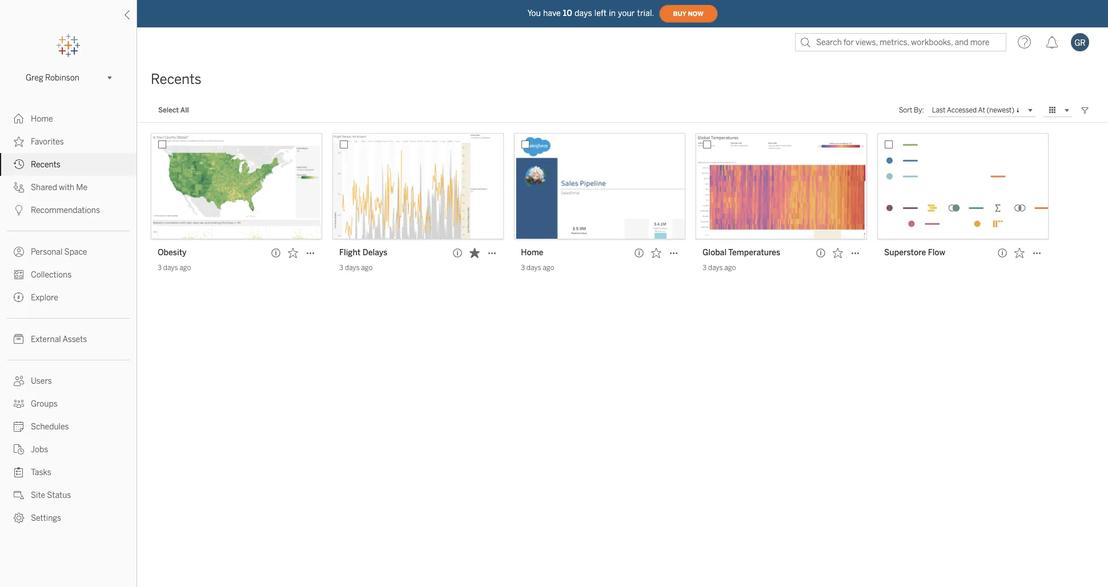 Task type: locate. For each thing, give the bounding box(es) containing it.
0 horizontal spatial home
[[31, 114, 53, 124]]

personal space
[[31, 247, 87, 257]]

flight
[[339, 248, 361, 258]]

last accessed at (newest)
[[932, 106, 1015, 114]]

superstore
[[885, 248, 927, 258]]

ago for obesity
[[180, 264, 191, 272]]

sort
[[899, 106, 913, 114]]

select all
[[158, 106, 189, 114]]

3 ago from the left
[[543, 264, 554, 272]]

grid view image
[[1048, 105, 1058, 115]]

by text only_f5he34f image
[[14, 137, 24, 147], [14, 159, 24, 170], [14, 182, 24, 193], [14, 205, 24, 215], [14, 247, 24, 257], [14, 334, 24, 345], [14, 376, 24, 386], [14, 445, 24, 455], [14, 467, 24, 478], [14, 490, 24, 501]]

by text only_f5he34f image inside explore link
[[14, 293, 24, 303]]

assets
[[63, 335, 87, 345]]

days for home
[[527, 264, 542, 272]]

shared with me
[[31, 183, 88, 193]]

1 3 days ago from the left
[[158, 264, 191, 272]]

by text only_f5he34f image for shared with me
[[14, 182, 24, 193]]

3
[[158, 264, 162, 272], [339, 264, 344, 272], [521, 264, 525, 272], [703, 264, 707, 272]]

buy now button
[[659, 5, 718, 23]]

recents up the 'select all' in the top left of the page
[[151, 71, 202, 87]]

4 3 days ago from the left
[[703, 264, 736, 272]]

by text only_f5he34f image for home
[[14, 114, 24, 124]]

at
[[979, 106, 986, 114]]

by text only_f5he34f image left schedules
[[14, 422, 24, 432]]

by text only_f5he34f image inside home link
[[14, 114, 24, 124]]

delays
[[363, 248, 388, 258]]

last
[[932, 106, 946, 114]]

5 by text only_f5he34f image from the top
[[14, 422, 24, 432]]

by text only_f5he34f image inside the recents "link"
[[14, 159, 24, 170]]

by text only_f5he34f image inside the collections link
[[14, 270, 24, 280]]

by text only_f5he34f image for users
[[14, 376, 24, 386]]

ago for global temperatures
[[725, 264, 736, 272]]

by text only_f5he34f image inside the shared with me 'link'
[[14, 182, 24, 193]]

by text only_f5he34f image left the collections
[[14, 270, 24, 280]]

4 ago from the left
[[725, 264, 736, 272]]

users
[[31, 377, 52, 386]]

greg robinson button
[[21, 71, 115, 85]]

site status link
[[0, 484, 137, 507]]

groups link
[[0, 393, 137, 415]]

days for global temperatures
[[708, 264, 723, 272]]

by text only_f5he34f image
[[14, 114, 24, 124], [14, 270, 24, 280], [14, 293, 24, 303], [14, 399, 24, 409], [14, 422, 24, 432], [14, 513, 24, 523]]

status
[[47, 491, 71, 501]]

by text only_f5he34f image for favorites
[[14, 137, 24, 147]]

by text only_f5he34f image for explore
[[14, 293, 24, 303]]

tasks
[[31, 468, 51, 478]]

by text only_f5he34f image left explore
[[14, 293, 24, 303]]

7 by text only_f5he34f image from the top
[[14, 376, 24, 386]]

settings
[[31, 514, 61, 523]]

select all button
[[151, 103, 196, 117]]

1 vertical spatial home
[[521, 248, 544, 258]]

3 3 from the left
[[521, 264, 525, 272]]

me
[[76, 183, 88, 193]]

explore
[[31, 293, 58, 303]]

3 by text only_f5he34f image from the top
[[14, 182, 24, 193]]

0 horizontal spatial recents
[[31, 160, 60, 170]]

select
[[158, 106, 179, 114]]

6 by text only_f5he34f image from the top
[[14, 513, 24, 523]]

greg
[[26, 73, 43, 83]]

favorites link
[[0, 130, 137, 153]]

temperatures
[[729, 248, 781, 258]]

3 3 days ago from the left
[[521, 264, 554, 272]]

explore link
[[0, 286, 137, 309]]

2 by text only_f5he34f image from the top
[[14, 159, 24, 170]]

1 vertical spatial recents
[[31, 160, 60, 170]]

days
[[575, 8, 592, 18], [163, 264, 178, 272], [345, 264, 360, 272], [527, 264, 542, 272], [708, 264, 723, 272]]

8 by text only_f5he34f image from the top
[[14, 445, 24, 455]]

4 3 from the left
[[703, 264, 707, 272]]

by text only_f5he34f image left the groups at the left of the page
[[14, 399, 24, 409]]

by text only_f5he34f image for recommendations
[[14, 205, 24, 215]]

main navigation. press the up and down arrow keys to access links. element
[[0, 107, 137, 530]]

3 days ago for global temperatures
[[703, 264, 736, 272]]

by text only_f5he34f image for recents
[[14, 159, 24, 170]]

trial.
[[638, 8, 655, 18]]

by text only_f5he34f image inside users link
[[14, 376, 24, 386]]

by text only_f5he34f image inside site status link
[[14, 490, 24, 501]]

2 by text only_f5he34f image from the top
[[14, 270, 24, 280]]

you
[[528, 8, 541, 18]]

recents inside "link"
[[31, 160, 60, 170]]

site
[[31, 491, 45, 501]]

home link
[[0, 107, 137, 130]]

buy now
[[674, 10, 704, 17]]

by text only_f5he34f image inside the favorites link
[[14, 137, 24, 147]]

3 by text only_f5he34f image from the top
[[14, 293, 24, 303]]

10
[[563, 8, 573, 18]]

by text only_f5he34f image inside groups link
[[14, 399, 24, 409]]

by text only_f5he34f image left 'settings'
[[14, 513, 24, 523]]

1 by text only_f5he34f image from the top
[[14, 137, 24, 147]]

by text only_f5he34f image for personal space
[[14, 247, 24, 257]]

tasks link
[[0, 461, 137, 484]]

by text only_f5he34f image for schedules
[[14, 422, 24, 432]]

2 ago from the left
[[361, 264, 373, 272]]

5 by text only_f5he34f image from the top
[[14, 247, 24, 257]]

3 days ago
[[158, 264, 191, 272], [339, 264, 373, 272], [521, 264, 554, 272], [703, 264, 736, 272]]

by text only_f5he34f image inside personal space 'link'
[[14, 247, 24, 257]]

3 days ago for home
[[521, 264, 554, 272]]

6 by text only_f5he34f image from the top
[[14, 334, 24, 345]]

0 vertical spatial home
[[31, 114, 53, 124]]

1 ago from the left
[[180, 264, 191, 272]]

recommendations link
[[0, 199, 137, 222]]

2 3 days ago from the left
[[339, 264, 373, 272]]

users link
[[0, 370, 137, 393]]

by text only_f5he34f image up the favorites link
[[14, 114, 24, 124]]

obesity
[[158, 248, 187, 258]]

1 by text only_f5he34f image from the top
[[14, 114, 24, 124]]

personal space link
[[0, 241, 137, 263]]

10 by text only_f5he34f image from the top
[[14, 490, 24, 501]]

1 horizontal spatial recents
[[151, 71, 202, 87]]

robinson
[[45, 73, 79, 83]]

by text only_f5he34f image inside schedules link
[[14, 422, 24, 432]]

recents up shared
[[31, 160, 60, 170]]

1 3 from the left
[[158, 264, 162, 272]]

by text only_f5he34f image inside tasks link
[[14, 467, 24, 478]]

recents
[[151, 71, 202, 87], [31, 160, 60, 170]]

settings link
[[0, 507, 137, 530]]

recents link
[[0, 153, 137, 176]]

by text only_f5he34f image inside settings link
[[14, 513, 24, 523]]

9 by text only_f5he34f image from the top
[[14, 467, 24, 478]]

by text only_f5he34f image for site status
[[14, 490, 24, 501]]

by text only_f5he34f image inside recommendations link
[[14, 205, 24, 215]]

4 by text only_f5he34f image from the top
[[14, 399, 24, 409]]

your
[[618, 8, 635, 18]]

2 3 from the left
[[339, 264, 344, 272]]

by text only_f5he34f image inside external assets link
[[14, 334, 24, 345]]

ago
[[180, 264, 191, 272], [361, 264, 373, 272], [543, 264, 554, 272], [725, 264, 736, 272]]

home
[[31, 114, 53, 124], [521, 248, 544, 258]]

external
[[31, 335, 61, 345]]

schedules link
[[0, 415, 137, 438]]

by text only_f5he34f image inside 'jobs' link
[[14, 445, 24, 455]]

3 days ago for flight delays
[[339, 264, 373, 272]]

4 by text only_f5he34f image from the top
[[14, 205, 24, 215]]

have
[[543, 8, 561, 18]]



Task type: vqa. For each thing, say whether or not it's contained in the screenshot.
me
yes



Task type: describe. For each thing, give the bounding box(es) containing it.
(newest)
[[987, 106, 1015, 114]]

jobs
[[31, 445, 48, 455]]

days for obesity
[[163, 264, 178, 272]]

collections
[[31, 270, 72, 280]]

favorites
[[31, 137, 64, 147]]

by text only_f5he34f image for collections
[[14, 270, 24, 280]]

personal
[[31, 247, 63, 257]]

shared
[[31, 183, 57, 193]]

external assets
[[31, 335, 87, 345]]

home inside main navigation. press the up and down arrow keys to access links. element
[[31, 114, 53, 124]]

recommendations
[[31, 206, 100, 215]]

by:
[[914, 106, 924, 114]]

by text only_f5he34f image for groups
[[14, 399, 24, 409]]

flow
[[928, 248, 946, 258]]

global
[[703, 248, 727, 258]]

3 for flight delays
[[339, 264, 344, 272]]

space
[[64, 247, 87, 257]]

by text only_f5he34f image for jobs
[[14, 445, 24, 455]]

shared with me link
[[0, 176, 137, 199]]

all
[[180, 106, 189, 114]]

Search for views, metrics, workbooks, and more text field
[[795, 33, 1007, 51]]

site status
[[31, 491, 71, 501]]

days for flight delays
[[345, 264, 360, 272]]

groups
[[31, 399, 58, 409]]

collections link
[[0, 263, 137, 286]]

greg robinson
[[26, 73, 79, 83]]

ago for flight delays
[[361, 264, 373, 272]]

accessed
[[947, 106, 977, 114]]

left
[[595, 8, 607, 18]]

external assets link
[[0, 328, 137, 351]]

3 for global temperatures
[[703, 264, 707, 272]]

by text only_f5he34f image for tasks
[[14, 467, 24, 478]]

ago for home
[[543, 264, 554, 272]]

1 horizontal spatial home
[[521, 248, 544, 258]]

last accessed at (newest) button
[[928, 103, 1037, 117]]

you have 10 days left in your trial.
[[528, 8, 655, 18]]

0 vertical spatial recents
[[151, 71, 202, 87]]

by text only_f5he34f image for external assets
[[14, 334, 24, 345]]

navigation panel element
[[0, 34, 137, 530]]

3 for home
[[521, 264, 525, 272]]

3 for obesity
[[158, 264, 162, 272]]

with
[[59, 183, 74, 193]]

in
[[609, 8, 616, 18]]

jobs link
[[0, 438, 137, 461]]

by text only_f5he34f image for settings
[[14, 513, 24, 523]]

buy
[[674, 10, 687, 17]]

sort by:
[[899, 106, 924, 114]]

now
[[688, 10, 704, 17]]

superstore flow
[[885, 248, 946, 258]]

global temperatures
[[703, 248, 781, 258]]

flight delays
[[339, 248, 388, 258]]

schedules
[[31, 422, 69, 432]]

3 days ago for obesity
[[158, 264, 191, 272]]



